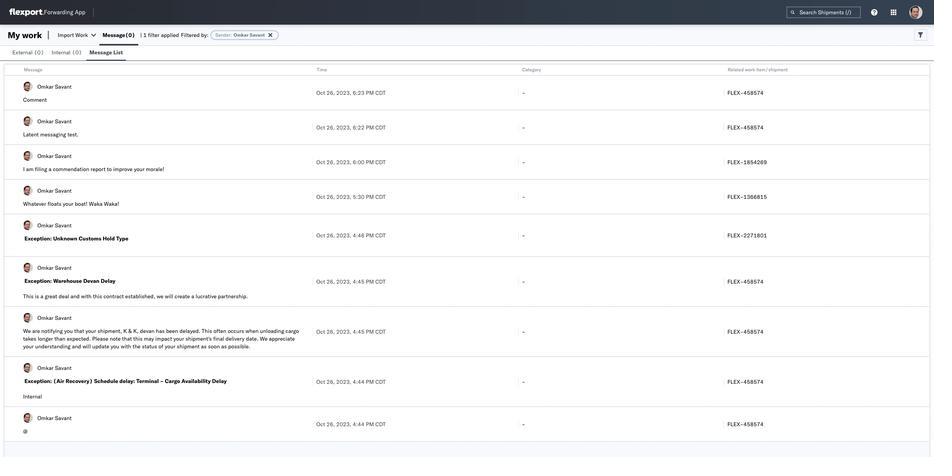 Task type: describe. For each thing, give the bounding box(es) containing it.
message list button
[[86, 45, 126, 61]]

0 vertical spatial that
[[74, 328, 84, 335]]

omkar savant for latent
[[37, 118, 72, 125]]

lucrative
[[196, 293, 217, 300]]

great
[[45, 293, 57, 300]]

26, for @
[[327, 421, 335, 428]]

latent messaging test.
[[23, 131, 79, 138]]

import
[[58, 32, 74, 39]]

app
[[75, 9, 85, 16]]

message (0)
[[103, 32, 135, 39]]

- for i
[[522, 159, 526, 166]]

filing
[[35, 166, 47, 173]]

and inside we are notifying you that your shipment, k & k, devan has been delayed. this often occurs when unloading cargo takes longer than expected. please note that this may impact your shipment's final delivery date. we appreciate your understanding and will update you with the status of your shipment as soon as possible.
[[72, 343, 81, 350]]

26, for we
[[327, 328, 335, 335]]

(0) for message (0)
[[125, 32, 135, 39]]

commendation
[[53, 166, 89, 173]]

resize handle column header for message
[[304, 64, 313, 442]]

soon
[[208, 343, 220, 350]]

oct for @
[[317, 421, 325, 428]]

your right the of
[[165, 343, 176, 350]]

resize handle column header for time
[[510, 64, 519, 442]]

1 oct 26, 2023, 4:45 pm cdt from the top
[[317, 278, 386, 285]]

omkar savant for comment
[[37, 83, 72, 90]]

external (0)
[[12, 49, 44, 56]]

cargo
[[165, 378, 180, 385]]

partnership.
[[218, 293, 248, 300]]

flex- for latent
[[728, 124, 744, 131]]

8 26, from the top
[[327, 378, 335, 385]]

omkar for whatever
[[37, 187, 54, 194]]

omkar savant for i
[[37, 152, 72, 159]]

the
[[133, 343, 141, 350]]

cdt for whatever
[[376, 193, 386, 200]]

oct for whatever
[[317, 193, 325, 200]]

create
[[175, 293, 190, 300]]

this inside we are notifying you that your shipment, k & k, devan has been delayed. this often occurs when unloading cargo takes longer than expected. please note that this may impact your shipment's final delivery date. we appreciate your understanding and will update you with the status of your shipment as soon as possible.
[[133, 335, 143, 342]]

omkar savant for whatever
[[37, 187, 72, 194]]

contract
[[104, 293, 124, 300]]

26, for exception:
[[327, 232, 335, 239]]

1 horizontal spatial we
[[260, 335, 268, 342]]

flexport. image
[[9, 8, 44, 16]]

import work
[[58, 32, 88, 39]]

floats
[[48, 200, 61, 207]]

1 horizontal spatial that
[[122, 335, 132, 342]]

oct 26, 2023, 5:30 pm cdt
[[317, 193, 386, 200]]

savant for latent
[[55, 118, 72, 125]]

exception: (air recovery) schedule delay: terminal - cargo availability delay
[[24, 378, 227, 385]]

26, for comment
[[327, 89, 335, 96]]

will inside we are notifying you that your shipment, k & k, devan has been delayed. this often occurs when unloading cargo takes longer than expected. please note that this may impact your shipment's final delivery date. we appreciate your understanding and will update you with the status of your shipment as soon as possible.
[[83, 343, 91, 350]]

is
[[35, 293, 39, 300]]

5 flex- 458574 from the top
[[728, 378, 764, 385]]

are
[[32, 328, 40, 335]]

4:46
[[353, 232, 365, 239]]

import work button
[[58, 32, 88, 39]]

2023, for comment
[[337, 89, 352, 96]]

external (0) button
[[9, 45, 49, 61]]

6 2023, from the top
[[337, 278, 352, 285]]

when
[[246, 328, 259, 335]]

0 vertical spatial and
[[71, 293, 80, 300]]

(0) for external (0)
[[34, 49, 44, 56]]

oct for latent
[[317, 124, 325, 131]]

warehouse
[[53, 278, 82, 285]]

flex- 2271801
[[728, 232, 768, 239]]

omkar for comment
[[37, 83, 54, 90]]

we
[[157, 293, 164, 300]]

0 vertical spatial we
[[23, 328, 31, 335]]

pm for exception:
[[366, 232, 374, 239]]

improve
[[113, 166, 133, 173]]

omkar savant for we
[[37, 314, 72, 321]]

1 4:45 from the top
[[353, 278, 365, 285]]

cdt for exception:
[[376, 232, 386, 239]]

2 oct 26, 2023, 4:45 pm cdt from the top
[[317, 328, 386, 335]]

messaging
[[40, 131, 66, 138]]

1 oct 26, 2023, 4:44 pm cdt from the top
[[317, 378, 386, 385]]

your up please
[[86, 328, 96, 335]]

category
[[523, 67, 542, 72]]

pm for whatever
[[366, 193, 374, 200]]

26, for latent
[[327, 124, 335, 131]]

exception: for exception: (air recovery) schedule delay: terminal - cargo availability delay
[[24, 378, 52, 385]]

Search Shipments (/) text field
[[787, 7, 862, 18]]

&
[[128, 328, 132, 335]]

6 omkar savant from the top
[[37, 264, 72, 271]]

comment
[[23, 96, 47, 103]]

schedule
[[94, 378, 118, 385]]

flex- for @
[[728, 421, 744, 428]]

filter
[[148, 32, 160, 39]]

2 oct 26, 2023, 4:44 pm cdt from the top
[[317, 421, 386, 428]]

1 horizontal spatial you
[[111, 343, 119, 350]]

deal
[[59, 293, 69, 300]]

related work item/shipment
[[728, 67, 789, 72]]

hold
[[103, 235, 115, 242]]

savant for comment
[[55, 83, 72, 90]]

oct 26, 2023, 6:00 pm cdt
[[317, 159, 386, 166]]

internal for internal (0)
[[52, 49, 71, 56]]

5 458574 from the top
[[744, 378, 764, 385]]

may
[[144, 335, 154, 342]]

pm for @
[[366, 421, 374, 428]]

resize handle column header for category
[[715, 64, 725, 442]]

whatever
[[23, 200, 46, 207]]

flex- for whatever
[[728, 193, 744, 200]]

internal (0)
[[52, 49, 82, 56]]

oct for comment
[[317, 89, 325, 96]]

cdt for comment
[[376, 89, 386, 96]]

recovery)
[[66, 378, 93, 385]]

test.
[[68, 131, 79, 138]]

1366815
[[744, 193, 768, 200]]

- for whatever
[[522, 193, 526, 200]]

takes
[[23, 335, 36, 342]]

i am filing a commendation report to improve your morale!
[[23, 166, 164, 173]]

latent
[[23, 131, 39, 138]]

savant up (air
[[55, 365, 72, 371]]

458574 for we
[[744, 328, 764, 335]]

by:
[[201, 32, 209, 39]]

2023, for we
[[337, 328, 352, 335]]

forwarding app
[[44, 9, 85, 16]]

work for my
[[22, 30, 42, 40]]

established,
[[125, 293, 155, 300]]

3 458574 from the top
[[744, 278, 764, 285]]

omkar for we
[[37, 314, 54, 321]]

0 vertical spatial delay
[[101, 278, 115, 285]]

2 as from the left
[[221, 343, 227, 350]]

omkar for latent
[[37, 118, 54, 125]]

oct for we
[[317, 328, 325, 335]]

savant for whatever
[[55, 187, 72, 194]]

6 flex- from the top
[[728, 278, 744, 285]]

this is a great deal and with this contract established, we will create a lucrative partnership.
[[23, 293, 248, 300]]

exception: for exception: unknown customs hold type
[[24, 235, 52, 242]]

flex- for exception:
[[728, 232, 744, 239]]

availability
[[182, 378, 211, 385]]

omkar for exception:
[[37, 222, 54, 229]]

2 4:44 from the top
[[353, 421, 365, 428]]

8 oct from the top
[[317, 378, 325, 385]]

we are notifying you that your shipment, k & k, devan has been delayed. this often occurs when unloading cargo takes longer than expected. please note that this may impact your shipment's final delivery date. we appreciate your understanding and will update you with the status of your shipment as soon as possible.
[[23, 328, 299, 350]]

date.
[[246, 335, 259, 342]]

- for we
[[522, 328, 526, 335]]

appreciate
[[269, 335, 295, 342]]

understanding
[[35, 343, 71, 350]]

possible.
[[228, 343, 251, 350]]

flex- 1854269
[[728, 159, 768, 166]]

status
[[142, 343, 157, 350]]

458574 for @
[[744, 421, 764, 428]]



Task type: locate. For each thing, give the bounding box(es) containing it.
3 oct from the top
[[317, 159, 325, 166]]

internal down 'import'
[[52, 49, 71, 56]]

message inside "button"
[[90, 49, 112, 56]]

0 horizontal spatial internal
[[23, 393, 42, 400]]

0 horizontal spatial we
[[23, 328, 31, 335]]

5 cdt from the top
[[376, 232, 386, 239]]

2 cdt from the top
[[376, 124, 386, 131]]

9 oct from the top
[[317, 421, 325, 428]]

2 4:45 from the top
[[353, 328, 365, 335]]

1 vertical spatial internal
[[23, 393, 42, 400]]

as down final
[[221, 343, 227, 350]]

7 oct from the top
[[317, 328, 325, 335]]

expected.
[[67, 335, 91, 342]]

8 2023, from the top
[[337, 378, 352, 385]]

exception: left (air
[[24, 378, 52, 385]]

0 vertical spatial oct 26, 2023, 4:44 pm cdt
[[317, 378, 386, 385]]

0 vertical spatial will
[[165, 293, 173, 300]]

my
[[8, 30, 20, 40]]

pm for comment
[[366, 89, 374, 96]]

this up 'the'
[[133, 335, 143, 342]]

that up 'expected.'
[[74, 328, 84, 335]]

exception: left unknown on the bottom left of the page
[[24, 235, 52, 242]]

- for comment
[[522, 89, 526, 96]]

9 2023, from the top
[[337, 421, 352, 428]]

1 vertical spatial this
[[202, 328, 212, 335]]

unloading
[[260, 328, 284, 335]]

7 pm from the top
[[366, 328, 374, 335]]

flex- 458574 for we
[[728, 328, 764, 335]]

2023, for i
[[337, 159, 352, 166]]

message for list
[[90, 49, 112, 56]]

this
[[23, 293, 34, 300], [202, 328, 212, 335]]

4 oct from the top
[[317, 193, 325, 200]]

1 horizontal spatial this
[[202, 328, 212, 335]]

2271801
[[744, 232, 768, 239]]

2 flex- from the top
[[728, 124, 744, 131]]

6 pm from the top
[[366, 278, 374, 285]]

and down 'expected.'
[[72, 343, 81, 350]]

flex- for i
[[728, 159, 744, 166]]

with left 'the'
[[121, 343, 131, 350]]

1 horizontal spatial as
[[221, 343, 227, 350]]

1 vertical spatial 4:44
[[353, 421, 365, 428]]

type
[[116, 235, 128, 242]]

1 vertical spatial will
[[83, 343, 91, 350]]

3 pm from the top
[[366, 159, 374, 166]]

1 resize handle column header from the left
[[304, 64, 313, 442]]

oct 26, 2023, 4:44 pm cdt
[[317, 378, 386, 385], [317, 421, 386, 428]]

0 vertical spatial oct 26, 2023, 4:45 pm cdt
[[317, 278, 386, 285]]

1 4:44 from the top
[[353, 378, 365, 385]]

as down shipment's
[[201, 343, 207, 350]]

0 horizontal spatial will
[[83, 343, 91, 350]]

8 cdt from the top
[[376, 378, 386, 385]]

0 vertical spatial message
[[103, 32, 125, 39]]

cdt for @
[[376, 421, 386, 428]]

internal for internal
[[23, 393, 42, 400]]

8 flex- from the top
[[728, 378, 744, 385]]

1 horizontal spatial work
[[746, 67, 756, 72]]

(0) for internal (0)
[[72, 49, 82, 56]]

unknown
[[53, 235, 77, 242]]

1 oct from the top
[[317, 89, 325, 96]]

9 cdt from the top
[[376, 421, 386, 428]]

cargo
[[286, 328, 299, 335]]

omkar savant
[[37, 83, 72, 90], [37, 118, 72, 125], [37, 152, 72, 159], [37, 187, 72, 194], [37, 222, 72, 229], [37, 264, 72, 271], [37, 314, 72, 321], [37, 365, 72, 371], [37, 415, 72, 422]]

omkar for @
[[37, 415, 54, 422]]

8 pm from the top
[[366, 378, 374, 385]]

4 26, from the top
[[327, 193, 335, 200]]

omkar savant for @
[[37, 415, 72, 422]]

savant up notifying
[[55, 314, 72, 321]]

we
[[23, 328, 31, 335], [260, 335, 268, 342]]

2 omkar savant from the top
[[37, 118, 72, 125]]

to
[[107, 166, 112, 173]]

:
[[230, 32, 232, 38]]

2023, for @
[[337, 421, 352, 428]]

0 horizontal spatial you
[[64, 328, 73, 335]]

has
[[156, 328, 165, 335]]

this left is
[[23, 293, 34, 300]]

3 2023, from the top
[[337, 159, 352, 166]]

1 26, from the top
[[327, 89, 335, 96]]

we up takes
[[23, 328, 31, 335]]

cdt for i
[[376, 159, 386, 166]]

1 458574 from the top
[[744, 89, 764, 96]]

9 omkar savant from the top
[[37, 415, 72, 422]]

cdt for we
[[376, 328, 386, 335]]

0 horizontal spatial (0)
[[34, 49, 44, 56]]

impact
[[155, 335, 172, 342]]

2 flex- 458574 from the top
[[728, 124, 764, 131]]

458574 for latent
[[744, 124, 764, 131]]

5:30
[[353, 193, 365, 200]]

3 flex- from the top
[[728, 159, 744, 166]]

2 horizontal spatial a
[[191, 293, 194, 300]]

we down unloading
[[260, 335, 268, 342]]

you
[[64, 328, 73, 335], [111, 343, 119, 350]]

3 flex- 458574 from the top
[[728, 278, 764, 285]]

5 2023, from the top
[[337, 232, 352, 239]]

4 2023, from the top
[[337, 193, 352, 200]]

delayed.
[[180, 328, 200, 335]]

(0)
[[125, 32, 135, 39], [34, 49, 44, 56], [72, 49, 82, 56]]

- for exception:
[[522, 232, 526, 239]]

2 2023, from the top
[[337, 124, 352, 131]]

your
[[134, 166, 145, 173], [63, 200, 74, 207], [86, 328, 96, 335], [174, 335, 184, 342], [23, 343, 34, 350], [165, 343, 176, 350]]

5 flex- from the top
[[728, 232, 744, 239]]

1 omkar savant from the top
[[37, 83, 72, 90]]

2 horizontal spatial (0)
[[125, 32, 135, 39]]

0 horizontal spatial this
[[23, 293, 34, 300]]

longer
[[38, 335, 53, 342]]

1
[[143, 32, 147, 39]]

26,
[[327, 89, 335, 96], [327, 124, 335, 131], [327, 159, 335, 166], [327, 193, 335, 200], [327, 232, 335, 239], [327, 278, 335, 285], [327, 328, 335, 335], [327, 378, 335, 385], [327, 421, 335, 428]]

5 oct from the top
[[317, 232, 325, 239]]

delay
[[101, 278, 115, 285], [212, 378, 227, 385]]

2 26, from the top
[[327, 124, 335, 131]]

(air
[[53, 378, 64, 385]]

internal up @
[[23, 393, 42, 400]]

omkar savant up notifying
[[37, 314, 72, 321]]

terminal
[[136, 378, 159, 385]]

0 vertical spatial 4:45
[[353, 278, 365, 285]]

0 vertical spatial exception:
[[24, 235, 52, 242]]

your down been
[[174, 335, 184, 342]]

6 26, from the top
[[327, 278, 335, 285]]

forwarding
[[44, 9, 73, 16]]

26, for i
[[327, 159, 335, 166]]

1 cdt from the top
[[376, 89, 386, 96]]

resize handle column header for related work item/shipment
[[921, 64, 930, 442]]

0 vertical spatial internal
[[52, 49, 71, 56]]

delay right availability
[[212, 378, 227, 385]]

filtered
[[181, 32, 200, 39]]

1 flex- 458574 from the top
[[728, 89, 764, 96]]

3 omkar savant from the top
[[37, 152, 72, 159]]

pm
[[366, 89, 374, 96], [366, 124, 374, 131], [366, 159, 374, 166], [366, 193, 374, 200], [366, 232, 374, 239], [366, 278, 374, 285], [366, 328, 374, 335], [366, 378, 374, 385], [366, 421, 374, 428]]

458574 for comment
[[744, 89, 764, 96]]

delivery
[[226, 335, 245, 342]]

1854269
[[744, 159, 768, 166]]

customs
[[79, 235, 101, 242]]

message up list
[[103, 32, 125, 39]]

6 458574 from the top
[[744, 421, 764, 428]]

savant for i
[[55, 152, 72, 159]]

omkar savant up unknown on the bottom left of the page
[[37, 222, 72, 229]]

message for (0)
[[103, 32, 125, 39]]

sender : omkar savant
[[216, 32, 265, 38]]

delay up contract
[[101, 278, 115, 285]]

1 horizontal spatial delay
[[212, 378, 227, 385]]

your left morale!
[[134, 166, 145, 173]]

a right "create"
[[191, 293, 194, 300]]

1 exception: from the top
[[24, 235, 52, 242]]

0 horizontal spatial this
[[93, 293, 102, 300]]

0 vertical spatial this
[[23, 293, 34, 300]]

flex- for comment
[[728, 89, 744, 96]]

your down takes
[[23, 343, 34, 350]]

1 vertical spatial this
[[133, 335, 143, 342]]

omkar savant up warehouse
[[37, 264, 72, 271]]

0 horizontal spatial work
[[22, 30, 42, 40]]

2 exception: from the top
[[24, 278, 52, 285]]

morale!
[[146, 166, 164, 173]]

savant up whatever floats your boat! waka waka!
[[55, 187, 72, 194]]

cdt for latent
[[376, 124, 386, 131]]

| 1 filter applied filtered by:
[[140, 32, 209, 39]]

notifying
[[41, 328, 63, 335]]

1 vertical spatial we
[[260, 335, 268, 342]]

external
[[12, 49, 33, 56]]

2023, for latent
[[337, 124, 352, 131]]

@
[[23, 428, 28, 435]]

oct
[[317, 89, 325, 96], [317, 124, 325, 131], [317, 159, 325, 166], [317, 193, 325, 200], [317, 232, 325, 239], [317, 278, 325, 285], [317, 328, 325, 335], [317, 378, 325, 385], [317, 421, 325, 428]]

4 pm from the top
[[366, 193, 374, 200]]

(0) right external
[[34, 49, 44, 56]]

2023, for exception:
[[337, 232, 352, 239]]

savant for we
[[55, 314, 72, 321]]

final
[[214, 335, 224, 342]]

update
[[92, 343, 109, 350]]

1 flex- from the top
[[728, 89, 744, 96]]

0 vertical spatial with
[[81, 293, 92, 300]]

shipment
[[177, 343, 200, 350]]

flex- 458574 for @
[[728, 421, 764, 428]]

shipment,
[[98, 328, 122, 335]]

omkar savant up the filing
[[37, 152, 72, 159]]

work right related
[[746, 67, 756, 72]]

- for latent
[[522, 124, 526, 131]]

internal inside button
[[52, 49, 71, 56]]

oct for i
[[317, 159, 325, 166]]

4 cdt from the top
[[376, 193, 386, 200]]

2 oct from the top
[[317, 124, 325, 131]]

pm for we
[[366, 328, 374, 335]]

i
[[23, 166, 25, 173]]

0 vertical spatial work
[[22, 30, 42, 40]]

7 omkar savant from the top
[[37, 314, 72, 321]]

savant up warehouse
[[55, 264, 72, 271]]

savant right ":"
[[250, 32, 265, 38]]

1 vertical spatial and
[[72, 343, 81, 350]]

0 horizontal spatial a
[[40, 293, 43, 300]]

report
[[91, 166, 106, 173]]

will down 'expected.'
[[83, 343, 91, 350]]

flex- 458574 for comment
[[728, 89, 764, 96]]

0 horizontal spatial as
[[201, 343, 207, 350]]

1 horizontal spatial internal
[[52, 49, 71, 56]]

2 vertical spatial exception:
[[24, 378, 52, 385]]

5 omkar savant from the top
[[37, 222, 72, 229]]

0 horizontal spatial with
[[81, 293, 92, 300]]

omkar savant up comment
[[37, 83, 72, 90]]

cdt
[[376, 89, 386, 96], [376, 124, 386, 131], [376, 159, 386, 166], [376, 193, 386, 200], [376, 232, 386, 239], [376, 278, 386, 285], [376, 328, 386, 335], [376, 378, 386, 385], [376, 421, 386, 428]]

work for related
[[746, 67, 756, 72]]

omkar savant for exception:
[[37, 222, 72, 229]]

1 horizontal spatial this
[[133, 335, 143, 342]]

6 cdt from the top
[[376, 278, 386, 285]]

2023, for whatever
[[337, 193, 352, 200]]

- for @
[[522, 421, 526, 428]]

3 exception: from the top
[[24, 378, 52, 385]]

1 horizontal spatial (0)
[[72, 49, 82, 56]]

this inside we are notifying you that your shipment, k & k, devan has been delayed. this often occurs when unloading cargo takes longer than expected. please note that this may impact your shipment's final delivery date. we appreciate your understanding and will update you with the status of your shipment as soon as possible.
[[202, 328, 212, 335]]

exception: for exception: warehouse devan delay
[[24, 278, 52, 285]]

delay:
[[120, 378, 135, 385]]

0 horizontal spatial delay
[[101, 278, 115, 285]]

your left boat! on the top of the page
[[63, 200, 74, 207]]

1 vertical spatial delay
[[212, 378, 227, 385]]

5 26, from the top
[[327, 232, 335, 239]]

4 flex- from the top
[[728, 193, 744, 200]]

1 vertical spatial exception:
[[24, 278, 52, 285]]

internal (0) button
[[49, 45, 86, 61]]

3 26, from the top
[[327, 159, 335, 166]]

8 omkar savant from the top
[[37, 365, 72, 371]]

4 resize handle column header from the left
[[921, 64, 930, 442]]

5 pm from the top
[[366, 232, 374, 239]]

flex- for we
[[728, 328, 744, 335]]

resize handle column header
[[304, 64, 313, 442], [510, 64, 519, 442], [715, 64, 725, 442], [921, 64, 930, 442]]

applied
[[161, 32, 179, 39]]

(0) left |
[[125, 32, 135, 39]]

as
[[201, 343, 207, 350], [221, 343, 227, 350]]

4 flex- 458574 from the top
[[728, 328, 764, 335]]

savant for exception:
[[55, 222, 72, 229]]

1 vertical spatial 4:45
[[353, 328, 365, 335]]

4 omkar savant from the top
[[37, 187, 72, 194]]

6:00
[[353, 159, 365, 166]]

exception: up is
[[24, 278, 52, 285]]

my work
[[8, 30, 42, 40]]

1 vertical spatial message
[[90, 49, 112, 56]]

1 vertical spatial you
[[111, 343, 119, 350]]

9 flex- from the top
[[728, 421, 744, 428]]

oct 26, 2023, 4:46 pm cdt
[[317, 232, 386, 239]]

7 2023, from the top
[[337, 328, 352, 335]]

pm for latent
[[366, 124, 374, 131]]

1 vertical spatial that
[[122, 335, 132, 342]]

of
[[159, 343, 164, 350]]

often
[[214, 328, 227, 335]]

1 horizontal spatial will
[[165, 293, 173, 300]]

7 26, from the top
[[327, 328, 335, 335]]

1 2023, from the top
[[337, 89, 352, 96]]

1 vertical spatial oct 26, 2023, 4:44 pm cdt
[[317, 421, 386, 428]]

that down k
[[122, 335, 132, 342]]

4:44
[[353, 378, 365, 385], [353, 421, 365, 428]]

savant up 'test.'
[[55, 118, 72, 125]]

1 as from the left
[[201, 343, 207, 350]]

a right is
[[40, 293, 43, 300]]

-
[[522, 89, 526, 96], [522, 124, 526, 131], [522, 159, 526, 166], [522, 193, 526, 200], [522, 232, 526, 239], [522, 278, 526, 285], [522, 328, 526, 335], [160, 378, 164, 385], [522, 378, 526, 385], [522, 421, 526, 428]]

2 vertical spatial message
[[24, 67, 42, 72]]

6 flex- 458574 from the top
[[728, 421, 764, 428]]

9 pm from the top
[[366, 421, 374, 428]]

omkar for i
[[37, 152, 54, 159]]

2 pm from the top
[[366, 124, 374, 131]]

savant down (air
[[55, 415, 72, 422]]

waka
[[89, 200, 103, 207]]

oct for exception:
[[317, 232, 325, 239]]

pm for i
[[366, 159, 374, 166]]

this up shipment's
[[202, 328, 212, 335]]

work up external (0)
[[22, 30, 42, 40]]

omkar savant down (air
[[37, 415, 72, 422]]

with
[[81, 293, 92, 300], [121, 343, 131, 350]]

savant up unknown on the bottom left of the page
[[55, 222, 72, 229]]

flex- 458574 for latent
[[728, 124, 764, 131]]

savant up commendation
[[55, 152, 72, 159]]

1 pm from the top
[[366, 89, 374, 96]]

(0) down import work
[[72, 49, 82, 56]]

message down external (0) button
[[24, 67, 42, 72]]

and
[[71, 293, 80, 300], [72, 343, 81, 350]]

0 vertical spatial this
[[93, 293, 102, 300]]

1 horizontal spatial with
[[121, 343, 131, 350]]

will right we
[[165, 293, 173, 300]]

7 flex- from the top
[[728, 328, 744, 335]]

6:23
[[353, 89, 365, 96]]

and right the deal
[[71, 293, 80, 300]]

whatever floats your boat! waka waka!
[[23, 200, 119, 207]]

9 26, from the top
[[327, 421, 335, 428]]

with inside we are notifying you that your shipment, k & k, devan has been delayed. this often occurs when unloading cargo takes longer than expected. please note that this may impact your shipment's final delivery date. we appreciate your understanding and will update you with the status of your shipment as soon as possible.
[[121, 343, 131, 350]]

458574
[[744, 89, 764, 96], [744, 124, 764, 131], [744, 278, 764, 285], [744, 328, 764, 335], [744, 378, 764, 385], [744, 421, 764, 428]]

1 vertical spatial with
[[121, 343, 131, 350]]

7 cdt from the top
[[376, 328, 386, 335]]

0 horizontal spatial that
[[74, 328, 84, 335]]

omkar savant up (air
[[37, 365, 72, 371]]

message list
[[90, 49, 123, 56]]

exception:
[[24, 235, 52, 242], [24, 278, 52, 285], [24, 378, 52, 385]]

omkar savant up floats
[[37, 187, 72, 194]]

this left contract
[[93, 293, 102, 300]]

omkar savant up the messaging
[[37, 118, 72, 125]]

k,
[[133, 328, 139, 335]]

with down devan
[[81, 293, 92, 300]]

devan
[[140, 328, 155, 335]]

you up 'than'
[[64, 328, 73, 335]]

6 oct from the top
[[317, 278, 325, 285]]

note
[[110, 335, 121, 342]]

1 vertical spatial oct 26, 2023, 4:45 pm cdt
[[317, 328, 386, 335]]

0 vertical spatial 4:44
[[353, 378, 365, 385]]

1 vertical spatial work
[[746, 67, 756, 72]]

you down note
[[111, 343, 119, 350]]

26, for whatever
[[327, 193, 335, 200]]

a right the filing
[[49, 166, 51, 173]]

shipment's
[[186, 335, 212, 342]]

2 resize handle column header from the left
[[510, 64, 519, 442]]

3 resize handle column header from the left
[[715, 64, 725, 442]]

savant for @
[[55, 415, 72, 422]]

savant down internal (0) button
[[55, 83, 72, 90]]

3 cdt from the top
[[376, 159, 386, 166]]

4 458574 from the top
[[744, 328, 764, 335]]

message left list
[[90, 49, 112, 56]]

1 horizontal spatial a
[[49, 166, 51, 173]]

exception: unknown customs hold type
[[24, 235, 128, 242]]

work
[[22, 30, 42, 40], [746, 67, 756, 72]]

forwarding app link
[[9, 8, 85, 16]]

2 458574 from the top
[[744, 124, 764, 131]]

0 vertical spatial you
[[64, 328, 73, 335]]

related
[[728, 67, 744, 72]]



Task type: vqa. For each thing, say whether or not it's contained in the screenshot.
at risk : overdue, due soon
no



